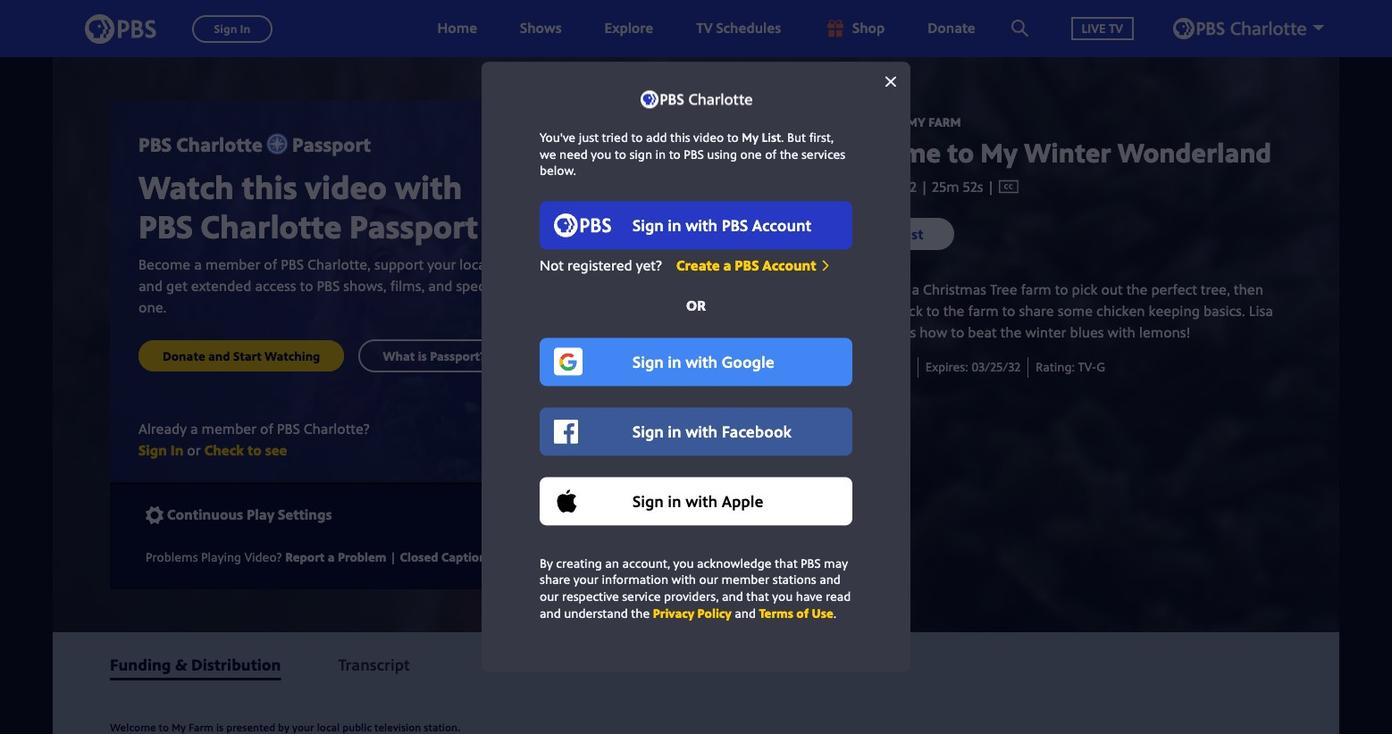 Task type: locate. For each thing, give the bounding box(es) containing it.
a inside document
[[724, 256, 732, 276]]

0 horizontal spatial then
[[826, 323, 855, 343]]

0 horizontal spatial pbs
[[684, 146, 704, 163]]

1 vertical spatial of
[[797, 605, 809, 622]]

the inside . but first, we need you to sign in to pbs using one of the services below.
[[780, 146, 799, 163]]

share
[[1019, 301, 1054, 321], [540, 572, 571, 589]]

2 horizontal spatial a
[[912, 280, 920, 300]]

member
[[722, 572, 770, 589]]

0 vertical spatial of
[[765, 146, 777, 163]]

0 vertical spatial share
[[1019, 301, 1054, 321]]

1 vertical spatial with
[[672, 572, 696, 589]]

how
[[920, 323, 948, 343]]

a right create
[[724, 256, 732, 276]]

rating: tv-g
[[1036, 359, 1106, 376]]

respective
[[562, 588, 619, 605]]

| right 25m
[[984, 177, 999, 196]]

aired:
[[826, 359, 858, 376]]

farm
[[929, 114, 961, 130]]

1 vertical spatial welcome
[[826, 134, 941, 170]]

then down she
[[826, 323, 855, 343]]

a right report
[[328, 548, 335, 565]]

g
[[1097, 359, 1106, 376]]

lisa up she
[[826, 280, 850, 300]]

0 horizontal spatial lisa
[[826, 280, 850, 300]]

0 vertical spatial with
[[1108, 323, 1136, 343]]

welcome to my farm link
[[826, 114, 961, 130]]

welcome down welcome to my farm link
[[826, 134, 941, 170]]

you up providers,
[[674, 555, 694, 572]]

1 horizontal spatial a
[[724, 256, 732, 276]]

create a pbs account
[[676, 256, 816, 276]]

1 horizontal spatial lisa
[[1249, 301, 1273, 321]]

settings
[[278, 505, 332, 525]]

winter
[[1024, 134, 1111, 170]]

and
[[820, 572, 841, 589], [722, 588, 743, 605], [540, 605, 561, 622], [735, 605, 756, 622]]

our up policy
[[699, 572, 718, 589]]

to down the tree
[[1002, 301, 1016, 321]]

create a pbs account link
[[676, 256, 831, 276]]

policy
[[698, 605, 732, 622]]

1 vertical spatial that
[[747, 588, 769, 605]]

2 welcome from the top
[[826, 134, 941, 170]]

rating:
[[1036, 359, 1075, 376]]

1 vertical spatial then
[[826, 323, 855, 343]]

2 vertical spatial you
[[772, 588, 793, 605]]

lisa right basics.
[[1249, 301, 1273, 321]]

the inside by creating an account, you acknowledge that pbs may share your information with our member stations and our respective service providers, and that you have read and understand the
[[631, 605, 650, 622]]

funding & distribution link
[[110, 654, 281, 675]]

problems playing video? report a problem | closed captioning
[[146, 548, 505, 565]]

you left have at right bottom
[[772, 588, 793, 605]]

2 horizontal spatial pbs
[[801, 555, 821, 572]]

1 vertical spatial pbs
[[735, 256, 759, 276]]

closed
[[400, 548, 438, 565]]

of right one
[[765, 146, 777, 163]]

winter
[[1025, 323, 1067, 343]]

1 horizontal spatial with
[[1108, 323, 1136, 343]]

with
[[1108, 323, 1136, 343], [672, 572, 696, 589]]

you right need
[[591, 146, 612, 163]]

of inside . but first, we need you to sign in to pbs using one of the services below.
[[765, 146, 777, 163]]

with down chicken
[[1108, 323, 1136, 343]]

1 horizontal spatial our
[[699, 572, 718, 589]]

0 vertical spatial .
[[781, 129, 784, 146]]

pbs left may
[[801, 555, 821, 572]]

0 horizontal spatial share
[[540, 572, 571, 589]]

transcript
[[338, 654, 410, 675]]

my left farm
[[907, 114, 926, 130]]

transcript link
[[338, 654, 410, 675]]

0 vertical spatial heads
[[853, 280, 891, 300]]

our down 'by'
[[540, 588, 559, 605]]

document
[[482, 62, 911, 673]]

. right have at right bottom
[[834, 605, 837, 622]]

. left the "but"
[[781, 129, 784, 146]]

welcome up services
[[826, 114, 885, 130]]

farm
[[1021, 280, 1052, 300], [968, 301, 999, 321]]

|
[[920, 177, 929, 196], [984, 177, 999, 196], [390, 548, 397, 565]]

0 vertical spatial that
[[775, 555, 798, 572]]

to left pick
[[1055, 280, 1069, 300]]

the left the privacy
[[631, 605, 650, 622]]

| left 25m
[[920, 177, 929, 196]]

2 horizontal spatial my
[[981, 134, 1018, 170]]

welcome to my farm welcome to my winter wonderland
[[826, 114, 1272, 170]]

a up back
[[912, 280, 920, 300]]

. but first, we need you to sign in to pbs using one of the services below.
[[540, 129, 846, 179]]

0 horizontal spatial |
[[390, 548, 397, 565]]

the left services
[[780, 146, 799, 163]]

pbs inside . but first, we need you to sign in to pbs using one of the services below.
[[684, 146, 704, 163]]

lemons!
[[1139, 323, 1191, 343]]

.
[[781, 129, 784, 146], [834, 605, 837, 622]]

0 horizontal spatial with
[[672, 572, 696, 589]]

1 vertical spatial you
[[674, 555, 694, 572]]

perfect
[[1152, 280, 1197, 300]]

a
[[724, 256, 732, 276], [912, 280, 920, 300], [328, 548, 335, 565]]

welcome
[[826, 114, 885, 130], [826, 134, 941, 170]]

1 vertical spatial share
[[540, 572, 571, 589]]

pbs left account
[[735, 256, 759, 276]]

2 vertical spatial pbs
[[801, 555, 821, 572]]

| left closed
[[390, 548, 397, 565]]

heads
[[853, 280, 891, 300], [851, 301, 890, 321]]

continuous play settings
[[167, 505, 332, 525]]

my left list
[[742, 129, 759, 146]]

our
[[699, 572, 718, 589], [540, 588, 559, 605]]

0 vertical spatial then
[[1234, 280, 1264, 300]]

my
[[907, 114, 926, 130], [742, 129, 759, 146], [981, 134, 1018, 170]]

sign
[[630, 146, 652, 163]]

0 horizontal spatial of
[[765, 146, 777, 163]]

to left add at the left
[[631, 129, 643, 146]]

my up 52s
[[981, 134, 1018, 170]]

may
[[824, 555, 848, 572]]

acknowledge
[[697, 555, 772, 572]]

1 vertical spatial farm
[[968, 301, 999, 321]]

then up basics.
[[1234, 280, 1264, 300]]

to
[[888, 114, 904, 130], [631, 129, 643, 146], [727, 129, 739, 146], [948, 134, 974, 170], [615, 146, 626, 163], [669, 146, 681, 163], [895, 280, 908, 300], [1055, 280, 1069, 300], [927, 301, 940, 321], [1002, 301, 1016, 321], [951, 323, 965, 343]]

tab list
[[53, 633, 1340, 697]]

. inside . but first, we need you to sign in to pbs using one of the services below.
[[781, 129, 784, 146]]

0 horizontal spatial farm
[[968, 301, 999, 321]]

beat
[[968, 323, 997, 343]]

we
[[540, 146, 556, 163]]

account,
[[622, 555, 670, 572]]

farm up beat
[[968, 301, 999, 321]]

the
[[780, 146, 799, 163], [1127, 280, 1148, 300], [943, 301, 965, 321], [1001, 323, 1022, 343], [631, 605, 650, 622]]

registered
[[567, 256, 633, 276]]

out
[[1101, 280, 1123, 300]]

0 horizontal spatial you
[[591, 146, 612, 163]]

1 horizontal spatial .
[[834, 605, 837, 622]]

close image
[[886, 76, 896, 87]]

&
[[175, 654, 188, 675]]

expires:
[[926, 359, 969, 376]]

report
[[285, 548, 325, 565]]

03/24/2022
[[845, 177, 917, 196]]

0 vertical spatial welcome
[[826, 114, 885, 130]]

privacy policy and terms of use .
[[653, 605, 837, 622]]

have
[[796, 588, 823, 605]]

1 vertical spatial .
[[834, 605, 837, 622]]

some
[[1058, 301, 1093, 321]]

video
[[694, 129, 724, 146]]

privacy policy link
[[653, 605, 732, 622]]

that up have at right bottom
[[775, 555, 798, 572]]

of left use
[[797, 605, 809, 622]]

1 horizontal spatial pbs
[[735, 256, 759, 276]]

0 vertical spatial lisa
[[826, 280, 850, 300]]

that left stations
[[747, 588, 769, 605]]

0 horizontal spatial my
[[742, 129, 759, 146]]

tab list containing funding & distribution
[[53, 633, 1340, 697]]

0 vertical spatial pbs
[[684, 146, 704, 163]]

with up privacy policy link
[[672, 572, 696, 589]]

pbs left 'using'
[[684, 146, 704, 163]]

1 vertical spatial a
[[912, 280, 920, 300]]

1 horizontal spatial farm
[[1021, 280, 1052, 300]]

share left your
[[540, 572, 571, 589]]

and right policy
[[735, 605, 756, 622]]

52s
[[963, 177, 984, 196]]

2 horizontal spatial you
[[772, 588, 793, 605]]

03/25/32
[[972, 359, 1021, 376]]

share up winter
[[1019, 301, 1054, 321]]

0 horizontal spatial .
[[781, 129, 784, 146]]

in
[[656, 146, 666, 163]]

0 vertical spatial you
[[591, 146, 612, 163]]

03/24/2022 | 25m 52s
[[845, 177, 984, 196]]

1 horizontal spatial then
[[1234, 280, 1264, 300]]

1 horizontal spatial share
[[1019, 301, 1054, 321]]

farm right the tree
[[1021, 280, 1052, 300]]

2 vertical spatial a
[[328, 548, 335, 565]]

0 vertical spatial a
[[724, 256, 732, 276]]

first,
[[809, 129, 834, 146]]

2 horizontal spatial |
[[984, 177, 999, 196]]

of
[[765, 146, 777, 163], [797, 605, 809, 622]]

with inside "lisa heads to a christmas tree farm to pick out the perfect tree, then she heads back to the farm to share some chicken keeping basics. lisa then shows us how to beat the winter blues with lemons!"
[[1108, 323, 1136, 343]]

she
[[826, 301, 848, 321]]

but
[[787, 129, 806, 146]]



Task type: vqa. For each thing, say whether or not it's contained in the screenshot.
newsletters Link
no



Task type: describe. For each thing, give the bounding box(es) containing it.
0 horizontal spatial our
[[540, 588, 559, 605]]

lisa heads to a christmas tree farm to pick out the perfect tree, then she heads back to the farm to share some chicken keeping basics. lisa then shows us how to beat the winter blues with lemons!
[[826, 280, 1273, 343]]

25m
[[932, 177, 960, 196]]

twitter image
[[656, 505, 674, 523]]

tree
[[990, 280, 1018, 300]]

keeping
[[1149, 301, 1200, 321]]

0 horizontal spatial a
[[328, 548, 335, 565]]

read
[[826, 588, 851, 605]]

to right video
[[727, 129, 739, 146]]

stations
[[773, 572, 817, 589]]

list
[[762, 129, 781, 146]]

by creating an account, you acknowledge that pbs may share your information with our member stations and our respective service providers, and that you have read and understand the
[[540, 555, 851, 622]]

1 vertical spatial lisa
[[1249, 301, 1273, 321]]

1 vertical spatial heads
[[851, 301, 890, 321]]

yet?
[[636, 256, 662, 276]]

providers,
[[664, 588, 719, 605]]

information
[[602, 572, 669, 589]]

just
[[579, 129, 599, 146]]

to left the sign
[[615, 146, 626, 163]]

account
[[763, 256, 816, 276]]

understand
[[564, 605, 628, 622]]

share:
[[564, 505, 606, 525]]

add
[[646, 129, 667, 146]]

not registered yet?
[[540, 256, 662, 276]]

need
[[560, 146, 588, 163]]

the down 'christmas'
[[943, 301, 965, 321]]

shows
[[859, 323, 899, 343]]

expires:         03/25/32
[[926, 359, 1021, 376]]

1 horizontal spatial that
[[775, 555, 798, 572]]

basics.
[[1204, 301, 1246, 321]]

aired:           03/24/22
[[826, 359, 911, 376]]

and left respective
[[540, 605, 561, 622]]

share inside "lisa heads to a christmas tree farm to pick out the perfect tree, then she heads back to the farm to share some chicken keeping basics. lisa then shows us how to beat the winter blues with lemons!"
[[1019, 301, 1054, 321]]

not
[[540, 256, 564, 276]]

distribution
[[191, 654, 281, 675]]

share inside by creating an account, you acknowledge that pbs may share your information with our member stations and our respective service providers, and that you have read and understand the
[[540, 572, 571, 589]]

facebook image
[[618, 505, 636, 523]]

an
[[605, 555, 619, 572]]

tried
[[602, 129, 628, 146]]

a inside "lisa heads to a christmas tree farm to pick out the perfect tree, then she heads back to the farm to share some chicken keeping basics. lisa then shows us how to beat the winter blues with lemons!"
[[912, 280, 920, 300]]

03/24/22
[[861, 359, 911, 376]]

0 vertical spatial farm
[[1021, 280, 1052, 300]]

sign in dialog
[[482, 62, 911, 673]]

closed captioning link
[[400, 548, 505, 565]]

to up back
[[895, 280, 908, 300]]

video?
[[245, 548, 282, 565]]

continuous
[[167, 505, 243, 525]]

to right the how
[[951, 323, 965, 343]]

chicken
[[1097, 301, 1145, 321]]

0 horizontal spatial that
[[747, 588, 769, 605]]

with inside by creating an account, you acknowledge that pbs may share your information with our member stations and our respective service providers, and that you have read and understand the
[[672, 572, 696, 589]]

terms
[[759, 605, 794, 622]]

document containing not registered yet?
[[482, 62, 911, 673]]

you inside . but first, we need you to sign in to pbs using one of the services below.
[[591, 146, 612, 163]]

funding & distribution
[[110, 654, 281, 675]]

tree,
[[1201, 280, 1231, 300]]

christmas
[[923, 280, 987, 300]]

to down farm
[[948, 134, 974, 170]]

1 horizontal spatial you
[[674, 555, 694, 572]]

this
[[670, 129, 690, 146]]

you've just tried to add this video to my list
[[540, 129, 781, 146]]

pick
[[1072, 280, 1098, 300]]

playing
[[201, 548, 241, 565]]

back
[[893, 301, 923, 321]]

1 horizontal spatial |
[[920, 177, 929, 196]]

tv-
[[1078, 359, 1097, 376]]

by
[[540, 555, 553, 572]]

one
[[740, 146, 762, 163]]

problems
[[146, 548, 198, 565]]

and down the acknowledge
[[722, 588, 743, 605]]

service
[[622, 588, 661, 605]]

to up the how
[[927, 301, 940, 321]]

terms of use link
[[759, 605, 834, 622]]

pbs image
[[85, 8, 156, 49]]

your
[[574, 572, 599, 589]]

us
[[902, 323, 916, 343]]

use
[[812, 605, 834, 622]]

below.
[[540, 162, 576, 179]]

my inside document
[[742, 129, 759, 146]]

privacy
[[653, 605, 695, 622]]

to right in
[[669, 146, 681, 163]]

you've
[[540, 129, 576, 146]]

the right beat
[[1001, 323, 1022, 343]]

1 welcome from the top
[[826, 114, 885, 130]]

using
[[707, 146, 737, 163]]

or
[[686, 296, 706, 316]]

blues
[[1070, 323, 1104, 343]]

wonderland
[[1118, 134, 1272, 170]]

pbs charlotte image
[[640, 91, 752, 108]]

and up use
[[820, 572, 841, 589]]

funding
[[110, 654, 171, 675]]

1 horizontal spatial of
[[797, 605, 809, 622]]

report a problem button
[[285, 546, 387, 568]]

services
[[802, 146, 846, 163]]

pbs inside by creating an account, you acknowledge that pbs may share your information with our member stations and our respective service providers, and that you have read and understand the
[[801, 555, 821, 572]]

problem
[[338, 548, 387, 565]]

to down close "icon"
[[888, 114, 904, 130]]

captioning
[[441, 548, 505, 565]]

1 horizontal spatial my
[[907, 114, 926, 130]]

the right out
[[1127, 280, 1148, 300]]



